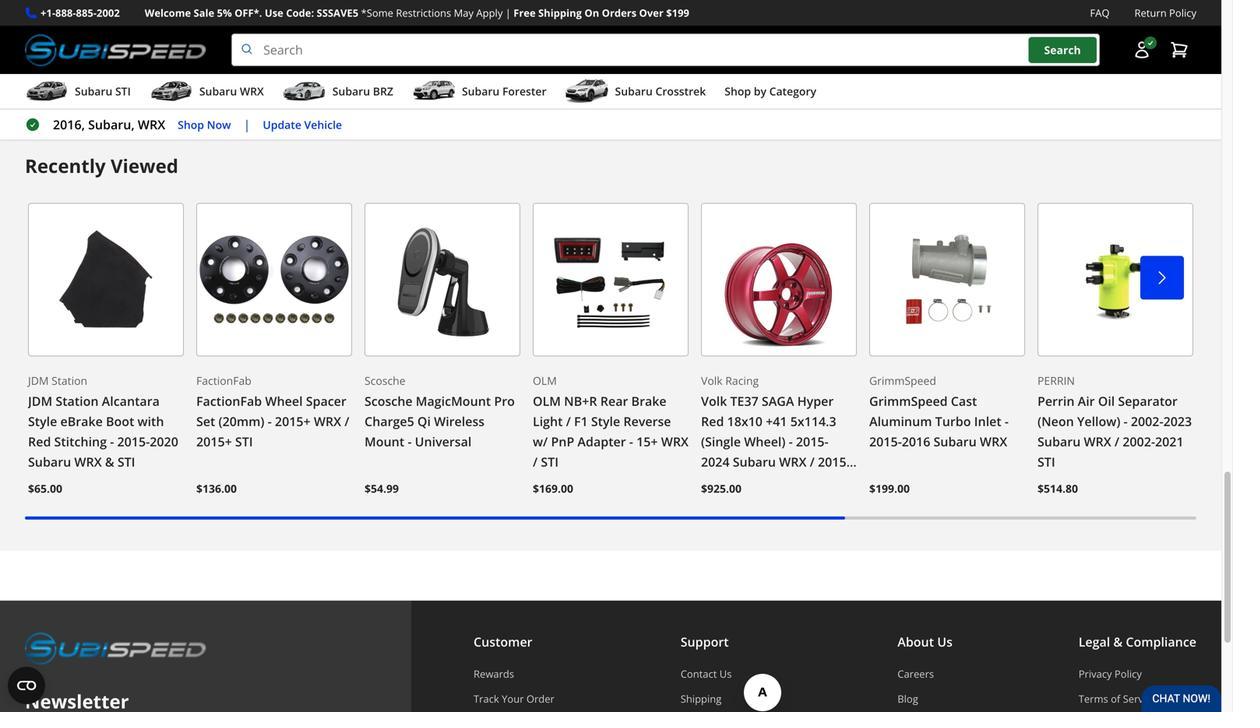 Task type: locate. For each thing, give the bounding box(es) containing it.
sti inside perrin perrin air oil separator (neon yellow) - 2002-2023 subaru wrx / 2002-2021 sti
[[1038, 454, 1056, 471]]

- down wheel on the left bottom of the page
[[268, 413, 272, 430]]

policy up terms of service link
[[1115, 667, 1143, 681]]

compliance
[[1127, 634, 1197, 650]]

0 horizontal spatial &
[[105, 454, 114, 471]]

0 horizontal spatial 2021
[[702, 474, 730, 491]]

0 vertical spatial grimmspeed
[[870, 373, 937, 388]]

0 horizontal spatial ...
[[1043, 45, 1052, 59]]

code:
[[286, 6, 314, 20]]

track your order
[[474, 692, 555, 706]]

1 olm from the top
[[533, 373, 557, 388]]

0 horizontal spatial of
[[308, 45, 319, 59]]

/
[[345, 413, 350, 430], [566, 413, 571, 430], [1115, 434, 1120, 450], [533, 454, 538, 471], [810, 454, 815, 471]]

1 style from the left
[[28, 413, 57, 430]]

us up shipping "link"
[[720, 667, 732, 681]]

us for contact us
[[720, 667, 732, 681]]

aluminum
[[870, 413, 933, 430]]

style up the adapter
[[592, 413, 621, 430]]

subaru left brz
[[333, 84, 370, 99]]

sti down boot
[[118, 454, 135, 471]]

1 horizontal spatial 3
[[1071, 45, 1077, 59]]

1 horizontal spatial us
[[938, 634, 953, 650]]

station
[[52, 373, 87, 388], [56, 393, 99, 410]]

style inside 'olm olm nb+r rear brake light / f1 style reverse w/ pnp adapter - 15+ wrx / sti'
[[592, 413, 621, 430]]

0 vertical spatial |
[[506, 6, 511, 20]]

subaru forester
[[462, 84, 547, 99]]

shop left by
[[725, 84, 751, 99]]

123 right ellipses icon
[[1125, 45, 1144, 59]]

0 horizontal spatial 3
[[299, 45, 306, 59]]

2 volk from the top
[[702, 393, 728, 410]]

set
[[196, 413, 215, 430]]

1 vertical spatial shop
[[178, 117, 204, 132]]

service
[[1124, 692, 1157, 706]]

... inside ellipses image
[[1043, 45, 1052, 59]]

0 horizontal spatial policy
[[1115, 667, 1143, 681]]

1 horizontal spatial 2021
[[1156, 434, 1184, 450]]

scompq5wd-xtsp scosche magicmount pro charge5 qi wireless mount, image
[[365, 203, 521, 357]]

2 123 from the left
[[1125, 45, 1144, 59]]

subaru up 2016, subaru, wrx
[[75, 84, 113, 99]]

wrx down yellow)
[[1085, 434, 1112, 450]]

1 vertical spatial 2021
[[702, 474, 730, 491]]

sti down (20mm)
[[235, 434, 253, 450]]

subaru sti
[[75, 84, 131, 99]]

ellipses image
[[1087, 35, 1116, 70]]

1 vertical spatial subispeed logo image
[[25, 632, 207, 665]]

shop left now
[[178, 117, 204, 132]]

button image
[[1133, 41, 1152, 59]]

2 ... from the left
[[1097, 45, 1105, 59]]

a subaru crosstrek thumbnail image image
[[566, 80, 609, 103]]

return policy
[[1135, 6, 1197, 20]]

2021 inside perrin perrin air oil separator (neon yellow) - 2002-2023 subaru wrx / 2002-2021 sti
[[1156, 434, 1184, 450]]

+1-
[[41, 6, 55, 20]]

subaru inside volk racing volk te37 saga hyper red 18x10 +41 5x114.3 (single wheel) - 2015- 2024 subaru wrx / 2015- 2021 sti
[[733, 454, 776, 471]]

contact us link
[[681, 667, 772, 681]]

- down boot
[[110, 434, 114, 450]]

0 vertical spatial us
[[938, 634, 953, 650]]

/ down spacer
[[345, 413, 350, 430]]

inlet
[[975, 413, 1002, 430]]

sale
[[194, 6, 214, 20]]

1 vertical spatial 2002-
[[1123, 434, 1156, 450]]

1 vertical spatial volk
[[702, 393, 728, 410]]

0 vertical spatial jdm
[[28, 373, 49, 388]]

0 vertical spatial shop
[[725, 84, 751, 99]]

1 vertical spatial shipping
[[681, 692, 722, 706]]

- left 15+
[[630, 434, 634, 450]]

privacy
[[1079, 667, 1113, 681]]

| left free
[[506, 6, 511, 20]]

- right the wheel)
[[789, 434, 793, 450]]

0 vertical spatial 2021
[[1156, 434, 1184, 450]]

(single
[[702, 434, 741, 450]]

about
[[898, 634, 935, 650]]

& right legal
[[1114, 634, 1123, 650]]

2 factionfab from the top
[[196, 393, 262, 410]]

policy
[[1170, 6, 1197, 20], [1115, 667, 1143, 681]]

faq
[[1091, 6, 1110, 20]]

red inside volk racing volk te37 saga hyper red 18x10 +41 5x114.3 (single wheel) - 2015- 2024 subaru wrx / 2015- 2021 sti
[[702, 413, 724, 430]]

1 horizontal spatial 2015+
[[275, 413, 311, 430]]

1 horizontal spatial shop
[[725, 84, 751, 99]]

1 horizontal spatial style
[[592, 413, 621, 430]]

0 vertical spatial olm
[[533, 373, 557, 388]]

search
[[1045, 42, 1082, 57]]

legal & compliance
[[1079, 634, 1197, 650]]

open widget image
[[8, 667, 45, 705]]

0 vertical spatial factionfab
[[196, 373, 252, 388]]

of
[[308, 45, 319, 59], [1112, 692, 1121, 706]]

volk left te37
[[702, 393, 728, 410]]

subispeed logo image
[[25, 34, 207, 66], [25, 632, 207, 665]]

nb+r
[[564, 393, 598, 410]]

shop inside dropdown button
[[725, 84, 751, 99]]

wrx right 15+
[[662, 434, 689, 450]]

0 vertical spatial volk
[[702, 373, 723, 388]]

forester
[[503, 84, 547, 99]]

(neon
[[1038, 413, 1075, 430]]

subaru down turbo
[[934, 434, 977, 450]]

subaru down the (neon
[[1038, 434, 1081, 450]]

shop by category button
[[725, 77, 817, 108]]

wireless
[[434, 413, 485, 430]]

1 vertical spatial grimmspeed
[[870, 393, 948, 410]]

wrx down inlet
[[980, 434, 1008, 450]]

$54.99
[[365, 481, 399, 496]]

1 vertical spatial olm
[[533, 393, 561, 410]]

2015-
[[117, 434, 150, 450], [797, 434, 829, 450], [870, 434, 902, 450], [818, 454, 851, 471]]

shipping down contact
[[681, 692, 722, 706]]

sti inside volk racing volk te37 saga hyper red 18x10 +41 5x114.3 (single wheel) - 2015- 2024 subaru wrx / 2015- 2021 sti
[[733, 474, 751, 491]]

3 right page at the left of page
[[299, 45, 306, 59]]

- right inlet
[[1005, 413, 1009, 430]]

1 horizontal spatial red
[[702, 413, 724, 430]]

& down stitching
[[105, 454, 114, 471]]

0 vertical spatial 2015+
[[275, 413, 311, 430]]

wrx up update
[[240, 84, 264, 99]]

2021 down 2023
[[1156, 434, 1184, 450]]

- inside volk racing volk te37 saga hyper red 18x10 +41 5x114.3 (single wheel) - 2015- 2024 subaru wrx / 2015- 2021 sti
[[789, 434, 793, 450]]

by
[[754, 84, 767, 99]]

2 3 from the left
[[1071, 45, 1077, 59]]

spacer
[[306, 393, 347, 410]]

subaru up now
[[199, 84, 237, 99]]

... inside ellipses icon
[[1097, 45, 1105, 59]]

sti down (single
[[733, 474, 751, 491]]

1 vertical spatial 2015+
[[196, 434, 232, 450]]

0 horizontal spatial 123
[[322, 45, 340, 59]]

2 scosche from the top
[[365, 393, 413, 410]]

2021
[[1156, 434, 1184, 450], [702, 474, 730, 491]]

/ down yellow)
[[1115, 434, 1120, 450]]

wrx inside grimmspeed grimmspeed cast aluminum turbo inlet - 2015-2016 subaru wrx
[[980, 434, 1008, 450]]

2015+ down set
[[196, 434, 232, 450]]

subaru up "$65.00"
[[28, 454, 71, 471]]

123 down sssave5
[[322, 45, 340, 59]]

2 grimmspeed from the top
[[870, 393, 948, 410]]

brake
[[632, 393, 667, 410]]

0 horizontal spatial 2015+
[[196, 434, 232, 450]]

sti
[[115, 84, 131, 99], [235, 434, 253, 450], [118, 454, 135, 471], [541, 454, 559, 471], [1038, 454, 1056, 471], [733, 474, 751, 491]]

wrx inside jdm station jdm station alcantara style ebrake boot with red stitching - 2015-2020 subaru wrx & sti
[[74, 454, 102, 471]]

... for ellipses icon
[[1097, 45, 1105, 59]]

0 vertical spatial &
[[105, 454, 114, 471]]

2 jdm from the top
[[28, 393, 52, 410]]

1 ... from the left
[[1043, 45, 1052, 59]]

123
[[322, 45, 340, 59], [1125, 45, 1144, 59]]

- inside 'olm olm nb+r rear brake light / f1 style reverse w/ pnp adapter - 15+ wrx / sti'
[[630, 434, 634, 450]]

sti up subaru,
[[115, 84, 131, 99]]

1 3 from the left
[[299, 45, 306, 59]]

*some
[[361, 6, 394, 20]]

1 vertical spatial station
[[56, 393, 99, 410]]

volk left racing
[[702, 373, 723, 388]]

1 vertical spatial us
[[720, 667, 732, 681]]

red left stitching
[[28, 434, 51, 450]]

shop for shop now
[[178, 117, 204, 132]]

jdm
[[28, 373, 49, 388], [28, 393, 52, 410]]

return policy link
[[1135, 5, 1197, 21]]

0 horizontal spatial red
[[28, 434, 51, 450]]

wrx down spacer
[[314, 413, 341, 430]]

2016
[[902, 434, 931, 450]]

1 volk from the top
[[702, 373, 723, 388]]

1 vertical spatial red
[[28, 434, 51, 450]]

0 vertical spatial of
[[308, 45, 319, 59]]

- right yellow)
[[1124, 413, 1128, 430]]

1 horizontal spatial |
[[506, 6, 511, 20]]

wrx down the wheel)
[[780, 454, 807, 471]]

123 inside 123 button
[[1125, 45, 1144, 59]]

1 vertical spatial factionfab
[[196, 393, 262, 410]]

... left 3 button
[[1043, 45, 1052, 59]]

wrx inside "dropdown button"
[[240, 84, 264, 99]]

2 style from the left
[[592, 413, 621, 430]]

order
[[527, 692, 555, 706]]

policy right return
[[1170, 6, 1197, 20]]

0 horizontal spatial us
[[720, 667, 732, 681]]

$169.00
[[533, 481, 574, 496]]

a subaru forester thumbnail image image
[[412, 80, 456, 103]]

sti inside dropdown button
[[115, 84, 131, 99]]

grimmspeed grimmspeed cast aluminum turbo inlet - 2015-2016 subaru wrx
[[870, 373, 1009, 450]]

update
[[263, 117, 302, 132]]

1 horizontal spatial policy
[[1170, 6, 1197, 20]]

sti up the "$514.80"
[[1038, 454, 1056, 471]]

style left 'ebrake'
[[28, 413, 57, 430]]

welcome
[[145, 6, 191, 20]]

of right terms
[[1112, 692, 1121, 706]]

perrin
[[1038, 393, 1075, 410]]

2015+ down wheel on the left bottom of the page
[[275, 413, 311, 430]]

2015+
[[275, 413, 311, 430], [196, 434, 232, 450]]

2021 down 2024
[[702, 474, 730, 491]]

-
[[268, 413, 272, 430], [1005, 413, 1009, 430], [1124, 413, 1128, 430], [110, 434, 114, 450], [408, 434, 412, 450], [630, 434, 634, 450], [789, 434, 793, 450]]

crosstrek
[[656, 84, 706, 99]]

shipping left the on
[[539, 6, 582, 20]]

shipping
[[539, 6, 582, 20], [681, 692, 722, 706]]

wrx inside factionfab factionfab wheel spacer set (20mm) - 2015+ wrx / 2015+ sti
[[314, 413, 341, 430]]

0 horizontal spatial shop
[[178, 117, 204, 132]]

0 vertical spatial scosche
[[365, 373, 406, 388]]

$514.80
[[1038, 481, 1079, 496]]

0 vertical spatial shipping
[[539, 6, 582, 20]]

| right now
[[244, 116, 250, 133]]

1 vertical spatial |
[[244, 116, 250, 133]]

blog
[[898, 692, 919, 706]]

0 vertical spatial red
[[702, 413, 724, 430]]

1 subispeed logo image from the top
[[25, 34, 207, 66]]

off*.
[[235, 6, 262, 20]]

update vehicle
[[263, 117, 342, 132]]

page 3 of 123
[[272, 45, 340, 59]]

0 vertical spatial policy
[[1170, 6, 1197, 20]]

recently
[[25, 153, 106, 178]]

subaru down the wheel)
[[733, 454, 776, 471]]

1 vertical spatial scosche
[[365, 393, 413, 410]]

- right mount
[[408, 434, 412, 450]]

|
[[506, 6, 511, 20], [244, 116, 250, 133]]

shop by category
[[725, 84, 817, 99]]

2 olm from the top
[[533, 393, 561, 410]]

wrx down stitching
[[74, 454, 102, 471]]

1 vertical spatial policy
[[1115, 667, 1143, 681]]

0 horizontal spatial style
[[28, 413, 57, 430]]

us right about
[[938, 634, 953, 650]]

1 horizontal spatial ...
[[1097, 45, 1105, 59]]

0 vertical spatial subispeed logo image
[[25, 34, 207, 66]]

- inside factionfab factionfab wheel spacer set (20mm) - 2015+ wrx / 2015+ sti
[[268, 413, 272, 430]]

pro
[[494, 393, 515, 410]]

sti down 'w/'
[[541, 454, 559, 471]]

contact
[[681, 667, 717, 681]]

3 right ellipses image
[[1071, 45, 1077, 59]]

red up (single
[[702, 413, 724, 430]]

... for ellipses image
[[1043, 45, 1052, 59]]

1 vertical spatial jdm
[[28, 393, 52, 410]]

... right 3 button
[[1097, 45, 1105, 59]]

$65.00
[[28, 481, 62, 496]]

of right page at the left of page
[[308, 45, 319, 59]]

red
[[702, 413, 724, 430], [28, 434, 51, 450]]

1 horizontal spatial &
[[1114, 634, 1123, 650]]

faq link
[[1091, 5, 1110, 21]]

shop for shop by category
[[725, 84, 751, 99]]

sti inside factionfab factionfab wheel spacer set (20mm) - 2015+ wrx / 2015+ sti
[[235, 434, 253, 450]]

vlkwvdgy41ehr volk te37 saga hyper red 18x10 +41 - 2015+ wrx / 2015+ stix4, image
[[702, 203, 857, 357]]

ellipses image
[[1033, 35, 1062, 70]]

style inside jdm station jdm station alcantara style ebrake boot with red stitching - 2015-2020 subaru wrx & sti
[[28, 413, 57, 430]]

qi
[[418, 413, 431, 430]]

terms of service
[[1079, 692, 1157, 706]]

red inside jdm station jdm station alcantara style ebrake boot with red stitching - 2015-2020 subaru wrx & sti
[[28, 434, 51, 450]]

1 horizontal spatial of
[[1112, 692, 1121, 706]]

update vehicle button
[[263, 116, 342, 134]]

a subaru wrx thumbnail image image
[[150, 80, 193, 103]]

ffa1.10213.1 factionfab wheel spacer set (20mm, 25mm) - 2015+ wrx / sti -20mm, image
[[196, 203, 352, 357]]

/ down 5x114.3
[[810, 454, 815, 471]]

- inside jdm station jdm station alcantara style ebrake boot with red stitching - 2015-2020 subaru wrx & sti
[[110, 434, 114, 450]]

olm
[[533, 373, 557, 388], [533, 393, 561, 410]]

shop
[[725, 84, 751, 99], [178, 117, 204, 132]]

legal
[[1079, 634, 1111, 650]]

1 horizontal spatial 123
[[1125, 45, 1144, 59]]

5%
[[217, 6, 232, 20]]

subaru sti button
[[25, 77, 131, 108]]



Task type: vqa. For each thing, say whether or not it's contained in the screenshot.


Task type: describe. For each thing, give the bounding box(es) containing it.
subaru left forester
[[462, 84, 500, 99]]

/ inside volk racing volk te37 saga hyper red 18x10 +41 5x114.3 (single wheel) - 2015- 2024 subaru wrx / 2015- 2021 sti
[[810, 454, 815, 471]]

$136.00
[[196, 481, 237, 496]]

subaru inside perrin perrin air oil separator (neon yellow) - 2002-2023 subaru wrx / 2002-2021 sti
[[1038, 434, 1081, 450]]

1 horizontal spatial shipping
[[681, 692, 722, 706]]

terms of service link
[[1079, 692, 1197, 706]]

customer
[[474, 634, 533, 650]]

perrin perrin air oil separator (neon yellow) - 2002-2023 subaru wrx / 2002-2021 sti
[[1038, 373, 1193, 471]]

contact us
[[681, 667, 732, 681]]

- inside grimmspeed grimmspeed cast aluminum turbo inlet - 2015-2016 subaru wrx
[[1005, 413, 1009, 430]]

18x10
[[728, 413, 763, 430]]

rear
[[601, 393, 629, 410]]

/ inside perrin perrin air oil separator (neon yellow) - 2002-2023 subaru wrx / 2002-2021 sti
[[1115, 434, 1120, 450]]

wrx inside perrin perrin air oil separator (neon yellow) - 2002-2023 subaru wrx / 2002-2021 sti
[[1085, 434, 1112, 450]]

universal
[[415, 434, 472, 450]]

shop now link
[[178, 116, 231, 134]]

2016, subaru, wrx
[[53, 116, 165, 133]]

racing
[[726, 373, 759, 388]]

wrx inside volk racing volk te37 saga hyper red 18x10 +41 5x114.3 (single wheel) - 2015- 2024 subaru wrx / 2015- 2021 sti
[[780, 454, 807, 471]]

turbo
[[936, 413, 972, 430]]

now
[[207, 117, 231, 132]]

/ down 'w/'
[[533, 454, 538, 471]]

light
[[533, 413, 563, 430]]

privacy policy
[[1079, 667, 1143, 681]]

3 inside button
[[1071, 45, 1077, 59]]

15+
[[637, 434, 658, 450]]

2021 inside volk racing volk te37 saga hyper red 18x10 +41 5x114.3 (single wheel) - 2015- 2024 subaru wrx / 2015- 2021 sti
[[702, 474, 730, 491]]

search input field
[[232, 34, 1101, 66]]

2015- inside grimmspeed grimmspeed cast aluminum turbo inlet - 2015-2016 subaru wrx
[[870, 434, 902, 450]]

subaru,
[[88, 116, 135, 133]]

policy for return policy
[[1170, 6, 1197, 20]]

subaru crosstrek button
[[566, 77, 706, 108]]

next button
[[1153, 35, 1197, 70]]

subaru inside "dropdown button"
[[199, 84, 237, 99]]

+41
[[766, 413, 788, 430]]

charge5
[[365, 413, 414, 430]]

sti inside jdm station jdm station alcantara style ebrake boot with red stitching - 2015-2020 subaru wrx & sti
[[118, 454, 135, 471]]

885-
[[76, 6, 97, 20]]

0 horizontal spatial shipping
[[539, 6, 582, 20]]

vehicle
[[304, 117, 342, 132]]

cast
[[952, 393, 978, 410]]

about us
[[898, 634, 953, 650]]

0 vertical spatial 2002-
[[1132, 413, 1164, 430]]

1 scosche from the top
[[365, 373, 406, 388]]

subaru brz button
[[283, 77, 394, 108]]

+1-888-885-2002
[[41, 6, 120, 20]]

2015- inside jdm station jdm station alcantara style ebrake boot with red stitching - 2015-2020 subaru wrx & sti
[[117, 434, 150, 450]]

2016,
[[53, 116, 85, 133]]

grm125027 grimmspeed cast aluminum turbo inlet - 2015-2016 subaru wrx, image
[[870, 203, 1026, 357]]

stitching
[[54, 434, 107, 450]]

sti inside 'olm olm nb+r rear brake light / f1 style reverse w/ pnp adapter - 15+ wrx / sti'
[[541, 454, 559, 471]]

terms
[[1079, 692, 1109, 706]]

free
[[514, 6, 536, 20]]

- inside scosche scosche magicmount pro charge5 qi wireless mount - universal
[[408, 434, 412, 450]]

subaru crosstrek
[[615, 84, 706, 99]]

jds15wrxstiebrkal 15-20 subaru wrx & sti jdm station alcantara style ebrake boot with red stitching, image
[[28, 203, 184, 357]]

ebrake
[[60, 413, 103, 430]]

may
[[454, 6, 474, 20]]

careers link
[[898, 667, 953, 681]]

rewards link
[[474, 667, 555, 681]]

0 vertical spatial station
[[52, 373, 87, 388]]

1 vertical spatial of
[[1112, 692, 1121, 706]]

5x114.3
[[791, 413, 837, 430]]

olm olm nb+r rear brake light / f1 style reverse w/ pnp adapter - 15+ wrx / sti
[[533, 373, 689, 471]]

rewards
[[474, 667, 515, 681]]

1 vertical spatial &
[[1114, 634, 1123, 650]]

/ left f1
[[566, 413, 571, 430]]

policy for privacy policy
[[1115, 667, 1143, 681]]

shop now
[[178, 117, 231, 132]]

1 factionfab from the top
[[196, 373, 252, 388]]

reverse
[[624, 413, 672, 430]]

search button
[[1029, 37, 1097, 63]]

support
[[681, 634, 729, 650]]

on
[[585, 6, 600, 20]]

+1-888-885-2002 link
[[41, 5, 120, 21]]

with
[[138, 413, 164, 430]]

us for about us
[[938, 634, 953, 650]]

subaru right a subaru crosstrek thumbnail image at the left
[[615, 84, 653, 99]]

a subaru brz thumbnail image image
[[283, 80, 326, 103]]

1 grimmspeed from the top
[[870, 373, 937, 388]]

& inside jdm station jdm station alcantara style ebrake boot with red stitching - 2015-2020 subaru wrx & sti
[[105, 454, 114, 471]]

perpsp-eng-607ny perrin air oil separator - 2015+ sti-neon yellow-fmic, image
[[1038, 203, 1194, 357]]

subaru brz
[[333, 84, 394, 99]]

2020
[[150, 434, 178, 450]]

boot
[[106, 413, 134, 430]]

$925.00
[[702, 481, 742, 496]]

shipping link
[[681, 692, 772, 706]]

1 123 from the left
[[322, 45, 340, 59]]

oil
[[1099, 393, 1116, 410]]

subaru inside jdm station jdm station alcantara style ebrake boot with red stitching - 2015-2020 subaru wrx & sti
[[28, 454, 71, 471]]

a subaru sti thumbnail image image
[[25, 80, 69, 103]]

sssave5
[[317, 6, 359, 20]]

alcantara
[[102, 393, 160, 410]]

return
[[1135, 6, 1167, 20]]

subaru wrx button
[[150, 77, 264, 108]]

apply
[[477, 6, 503, 20]]

123 button
[[1115, 35, 1154, 70]]

wrx down a subaru wrx thumbnail image
[[138, 116, 165, 133]]

2 subispeed logo image from the top
[[25, 632, 207, 665]]

separator
[[1119, 393, 1178, 410]]

- inside perrin perrin air oil separator (neon yellow) - 2002-2023 subaru wrx / 2002-2021 sti
[[1124, 413, 1128, 430]]

privacy policy link
[[1079, 667, 1197, 681]]

/ inside factionfab factionfab wheel spacer set (20mm) - 2015+ wrx / 2015+ sti
[[345, 413, 350, 430]]

subaru inside grimmspeed grimmspeed cast aluminum turbo inlet - 2015-2016 subaru wrx
[[934, 434, 977, 450]]

hyper
[[798, 393, 834, 410]]

0 horizontal spatial |
[[244, 116, 250, 133]]

next
[[1163, 45, 1187, 59]]

olma.70051.2 olm nb+r rear brake light / f1 style reverse w/ pnp adapter - 15+ wrx / sti -clear lens, gloss black base, red bar-wrx / sti, image
[[533, 203, 689, 357]]

use
[[265, 6, 284, 20]]

over
[[640, 6, 664, 20]]

saga
[[762, 393, 795, 410]]

recently viewed
[[25, 153, 178, 178]]

mount
[[365, 434, 405, 450]]

te37
[[731, 393, 759, 410]]

restrictions
[[396, 6, 451, 20]]

careers
[[898, 667, 935, 681]]

air
[[1079, 393, 1096, 410]]

1 jdm from the top
[[28, 373, 49, 388]]

factionfab factionfab wheel spacer set (20mm) - 2015+ wrx / 2015+ sti
[[196, 373, 350, 450]]

wrx inside 'olm olm nb+r rear brake light / f1 style reverse w/ pnp adapter - 15+ wrx / sti'
[[662, 434, 689, 450]]

scosche scosche magicmount pro charge5 qi wireless mount - universal
[[365, 373, 515, 450]]



